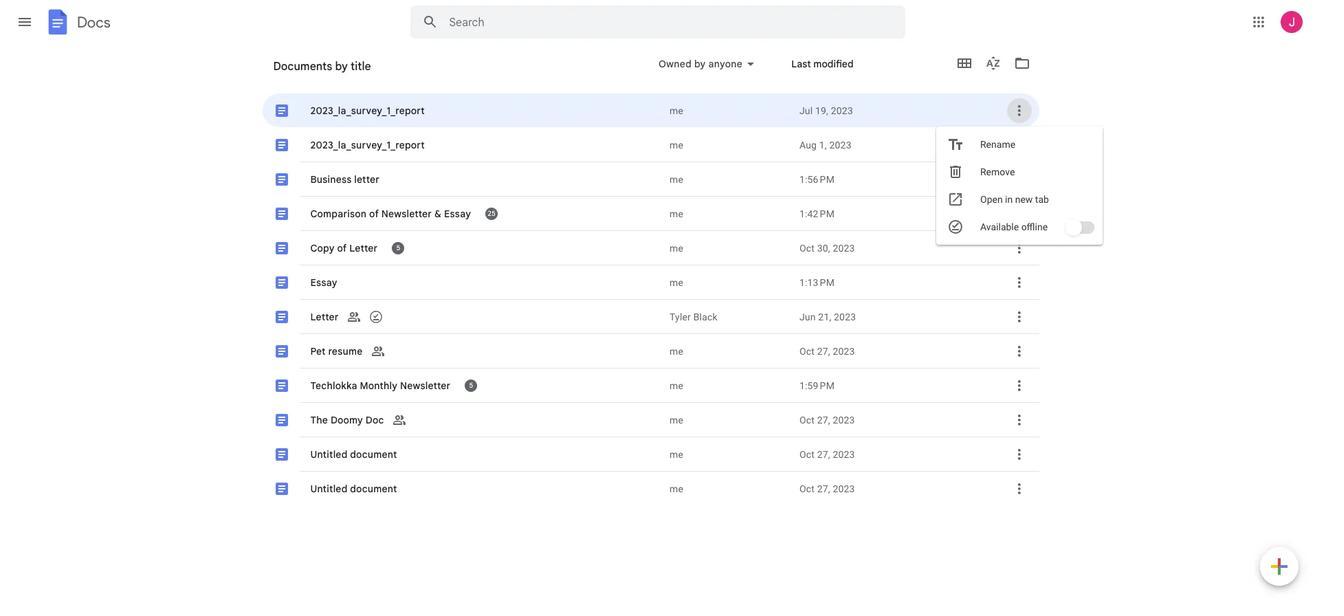 Task type: locate. For each thing, give the bounding box(es) containing it.
last
[[791, 58, 811, 70], [706, 66, 726, 78]]

1 horizontal spatial 5
[[469, 381, 473, 390]]

2023 for the last opened by me oct 27, 2023 element associated with "owned by me" element associated with 2nd untitled document option from the top of the list box containing 2023_la_survey_1_report
[[833, 483, 855, 494]]

oct 27, 2023 inside pet resume 'option'
[[800, 345, 855, 356]]

oct 27, 2023 for the last opened by me oct 27, 2023 element corresponding to second untitled document option from the bottom of the list box containing 2023_la_survey_1_report "owned by me" element
[[800, 449, 855, 460]]

1 vertical spatial of
[[337, 242, 347, 254]]

title inside "heading"
[[351, 60, 371, 74]]

documents by title inside "documents by title" "heading"
[[273, 60, 371, 74]]

27,
[[817, 345, 830, 356], [817, 414, 830, 425], [817, 449, 830, 460], [817, 483, 830, 494]]

21,
[[818, 311, 831, 322]]

2 oct from the top
[[800, 345, 815, 356]]

3 me from the top
[[670, 174, 683, 185]]

2 27, from the top
[[817, 414, 830, 425]]

2023 for the last opened by me oct 27, 2023 element corresponding to second untitled document option from the bottom of the list box containing 2023_la_survey_1_report "owned by me" element
[[833, 449, 855, 460]]

essay right the &
[[444, 207, 471, 220]]

1 horizontal spatial letter
[[349, 242, 378, 254]]

untitled document for second untitled document option from the bottom of the list box containing 2023_la_survey_1_report
[[310, 448, 397, 460]]

5 up the doomy doc google docs element
[[469, 381, 473, 390]]

1 vertical spatial document
[[350, 482, 397, 495]]

essay
[[444, 207, 471, 220], [310, 276, 337, 288]]

5 me from the top
[[670, 242, 683, 253]]

business letter
[[310, 173, 380, 185]]

1 document from the top
[[350, 448, 397, 460]]

2023 inside pet resume 'option'
[[833, 345, 855, 356]]

by
[[694, 58, 706, 70], [335, 60, 348, 74], [327, 65, 338, 78]]

0 vertical spatial 2023_la_survey_1_report
[[310, 104, 425, 117]]

1 documents by title from the top
[[273, 60, 371, 74]]

letter up pet
[[310, 310, 339, 323]]

by inside 'dropdown button'
[[694, 58, 706, 70]]

5 owned by me element from the top
[[670, 241, 789, 255]]

11 owned by me element from the top
[[670, 482, 789, 495]]

25
[[488, 209, 496, 218]]

resume
[[328, 345, 363, 357]]

doomy
[[331, 414, 363, 426]]

4 oct from the top
[[800, 449, 815, 460]]

0 horizontal spatial essay
[[310, 276, 337, 288]]

1:59 pm
[[800, 380, 835, 391]]

5 button inside "element"
[[391, 241, 405, 255]]

the doomy doc
[[310, 414, 384, 426]]

me
[[670, 105, 683, 116], [670, 139, 683, 150], [670, 174, 683, 185], [670, 208, 683, 219], [670, 242, 683, 253], [670, 277, 683, 288], [670, 345, 683, 356], [670, 380, 683, 391], [670, 414, 683, 425], [670, 449, 683, 460], [670, 483, 683, 494]]

3 owned by me element from the top
[[670, 172, 789, 186]]

2 documents by title from the top
[[273, 65, 359, 78]]

essay down copy
[[310, 276, 337, 288]]

5 button for letter
[[391, 241, 405, 255]]

6 owned by me element from the top
[[670, 275, 789, 289]]

1 horizontal spatial of
[[369, 207, 379, 220]]

2023 for last opened by me oct 30, 2023 "element"
[[833, 242, 855, 253]]

1 oct from the top
[[800, 242, 815, 253]]

2 untitled document from the top
[[310, 482, 397, 495]]

the doomy doc google docs element
[[309, 413, 661, 427]]

menu
[[936, 127, 1103, 245]]

3 last opened by me oct 27, 2023 element from the top
[[800, 447, 990, 461]]

0 horizontal spatial letter
[[310, 310, 339, 323]]

letter google docs element
[[309, 0, 661, 563]]

1 horizontal spatial essay
[[444, 207, 471, 220]]

main menu image
[[17, 14, 33, 30]]

owned by me element for copy of letter option
[[670, 241, 789, 255]]

oct 27, 2023 inside the doomy doc option
[[800, 414, 855, 425]]

2023_la_survey_1_report
[[310, 104, 425, 117], [310, 139, 425, 151]]

by inside "heading"
[[335, 60, 348, 74]]

5 button inside dropdown button
[[464, 379, 478, 392]]

1 me from the top
[[670, 105, 683, 116]]

comparison of newsletter & essay option
[[258, 197, 1039, 605]]

last modified up 19, at the top right of page
[[791, 58, 854, 70]]

letter right copy
[[349, 242, 378, 254]]

1 untitled document from the top
[[310, 448, 397, 460]]

0 vertical spatial untitled
[[310, 448, 348, 460]]

0 vertical spatial of
[[369, 207, 379, 220]]

2 untitled from the top
[[310, 482, 348, 495]]

last up the jul
[[791, 58, 811, 70]]

2 untitled document option from the top
[[258, 472, 1039, 605]]

3 oct 27, 2023 from the top
[[800, 449, 855, 460]]

list box
[[258, 0, 1103, 605]]

None search field
[[410, 6, 905, 39]]

last opened by me oct 27, 2023 element for "owned by me" element associated with the doomy doc option
[[800, 413, 990, 427]]

available offline
[[980, 221, 1048, 232]]

2023 inside the doomy doc option
[[833, 414, 855, 425]]

owned by tyler black element
[[670, 310, 789, 323]]

documents by title for 2023_la_survey_1_report
[[273, 65, 359, 78]]

open in new tab
[[980, 194, 1049, 205]]

5 inside copy of letter google docs 5 follow ups "element"
[[396, 243, 400, 252]]

document
[[350, 448, 397, 460], [350, 482, 397, 495]]

last opened by me oct 27, 2023 element
[[800, 344, 990, 358], [800, 413, 990, 427], [800, 447, 990, 461], [800, 482, 990, 495]]

2023 for last opened by me jun 21, 2023 element
[[834, 311, 856, 322]]

1 last opened by me oct 27, 2023 element from the top
[[800, 344, 990, 358]]

2023
[[831, 105, 853, 116], [829, 139, 852, 150], [833, 242, 855, 253], [834, 311, 856, 322], [833, 345, 855, 356], [833, 414, 855, 425], [833, 449, 855, 460], [833, 483, 855, 494]]

techlokka
[[310, 379, 357, 392]]

oct inside pet resume 'option'
[[800, 345, 815, 356]]

1 vertical spatial 5
[[469, 381, 473, 390]]

oct
[[800, 242, 815, 253], [800, 345, 815, 356], [800, 414, 815, 425], [800, 449, 815, 460], [800, 483, 815, 494]]

owned by me element
[[670, 103, 789, 117], [670, 138, 789, 152], [670, 172, 789, 186], [670, 207, 789, 220], [670, 241, 789, 255], [670, 275, 789, 289], [670, 344, 789, 358], [670, 378, 789, 392], [670, 413, 789, 427], [670, 447, 789, 461], [670, 482, 789, 495]]

2 documents from the top
[[273, 65, 325, 78]]

last opened by me oct 30, 2023 element
[[800, 241, 990, 255]]

comparison
[[310, 207, 367, 220]]

create new document image
[[1260, 547, 1299, 589]]

2 oct 27, 2023 from the top
[[800, 414, 855, 425]]

1:56 pm
[[800, 174, 835, 185]]

of right copy
[[337, 242, 347, 254]]

oct inside the doomy doc option
[[800, 414, 815, 425]]

1,
[[819, 139, 827, 150]]

comparison of newsletter & essay google docs 25 follow ups element
[[309, 205, 661, 222]]

8 owned by me element from the top
[[670, 378, 789, 392]]

documents for last modified
[[273, 60, 332, 74]]

owned by anyone button
[[650, 56, 763, 72]]

0 vertical spatial untitled document
[[310, 448, 397, 460]]

last modified
[[791, 58, 854, 70], [706, 66, 768, 78]]

documents
[[273, 60, 332, 74], [273, 65, 325, 78]]

letter inside "element"
[[349, 242, 378, 254]]

jul
[[800, 105, 813, 116]]

1 2023_la_survey_1_report from the top
[[310, 104, 425, 117]]

pet resume google docs element
[[309, 0, 661, 598]]

offline
[[1021, 221, 1048, 232]]

last opened by me oct 27, 2023 element for "owned by me" element associated with 2nd untitled document option from the top of the list box containing 2023_la_survey_1_report
[[800, 482, 990, 495]]

5 inside 5 dropdown button
[[469, 381, 473, 390]]

oct for the doomy doc
[[800, 414, 815, 425]]

2 document from the top
[[350, 482, 397, 495]]

1 vertical spatial untitled
[[310, 482, 348, 495]]

new
[[1015, 194, 1033, 205]]

3 oct from the top
[[800, 414, 815, 425]]

0 horizontal spatial 5
[[396, 243, 400, 252]]

19,
[[815, 105, 829, 116]]

last opened by me aug 1, 2023 element
[[800, 138, 990, 152]]

2023_la_survey_1_report for aug 1, 2023
[[310, 139, 425, 151]]

10 owned by me element from the top
[[670, 447, 789, 461]]

docs link
[[44, 8, 110, 39]]

7 me from the top
[[670, 345, 683, 356]]

1 vertical spatial 2023_la_survey_1_report
[[310, 139, 425, 151]]

0 vertical spatial letter
[[349, 242, 378, 254]]

documents by title heading
[[262, 44, 629, 88]]

oct for pet resume
[[800, 345, 815, 356]]

of inside "element"
[[337, 242, 347, 254]]

newsletter left the &
[[381, 207, 432, 220]]

untitled document option
[[258, 437, 1039, 605], [258, 472, 1039, 605]]

9 me from the top
[[670, 414, 683, 425]]

oct 30, 2023
[[800, 242, 855, 253]]

4 oct 27, 2023 from the top
[[800, 483, 855, 494]]

techlokka monthly newsletter google docs 5 follow ups element
[[309, 377, 661, 394]]

1 horizontal spatial last modified
[[791, 58, 854, 70]]

0 vertical spatial document
[[350, 448, 397, 460]]

0 horizontal spatial of
[[337, 242, 347, 254]]

1 documents from the top
[[273, 60, 332, 74]]

untitled for second untitled document option from the bottom of the list box containing 2023_la_survey_1_report
[[310, 448, 348, 460]]

techlokka monthly newsletter option
[[258, 369, 1039, 605]]

9 owned by me element from the top
[[670, 413, 789, 427]]

of down letter
[[369, 207, 379, 220]]

untitled for 2nd untitled document option from the top of the list box containing 2023_la_survey_1_report
[[310, 482, 348, 495]]

newsletter inside comparison of newsletter & essay google docs 25 follow ups element
[[381, 207, 432, 220]]

documents by title
[[273, 60, 371, 74], [273, 65, 359, 78]]

me inside business letter option
[[670, 174, 683, 185]]

copy of letter
[[310, 242, 378, 254]]

2 last opened by me oct 27, 2023 element from the top
[[800, 413, 990, 427]]

documents by title for last modified
[[273, 60, 371, 74]]

4 last opened by me oct 27, 2023 element from the top
[[800, 482, 990, 495]]

2023 for last opened by me aug 1, 2023 element
[[829, 139, 852, 150]]

oct 27, 2023 for "owned by me" element associated with the doomy doc option the last opened by me oct 27, 2023 element
[[800, 414, 855, 425]]

last modified right owned
[[706, 66, 768, 78]]

oct 27, 2023
[[800, 345, 855, 356], [800, 414, 855, 425], [800, 449, 855, 460], [800, 483, 855, 494]]

2023 inside letter option
[[834, 311, 856, 322]]

copy of letter option
[[258, 231, 1039, 605]]

newsletter for monthly
[[400, 379, 451, 392]]

25 button
[[483, 205, 500, 222], [485, 207, 499, 220]]

documents inside "documents by title" "heading"
[[273, 60, 332, 74]]

modified
[[814, 58, 854, 70], [728, 66, 768, 78]]

the
[[310, 414, 328, 426]]

&
[[434, 207, 441, 220]]

of for comparison
[[369, 207, 379, 220]]

title for 2023_la_survey_1_report
[[341, 65, 359, 78]]

of
[[369, 207, 379, 220], [337, 242, 347, 254]]

untitled document for 2nd untitled document option from the top of the list box containing 2023_la_survey_1_report
[[310, 482, 397, 495]]

30,
[[817, 242, 830, 253]]

black
[[693, 311, 718, 322]]

docs
[[77, 13, 110, 31]]

8 me from the top
[[670, 380, 683, 391]]

1 vertical spatial newsletter
[[400, 379, 451, 392]]

5 down the comparison of newsletter & essay
[[396, 243, 400, 252]]

1 27, from the top
[[817, 345, 830, 356]]

1 oct 27, 2023 from the top
[[800, 345, 855, 356]]

newsletter left 5 dropdown button
[[400, 379, 451, 392]]

title for last modified
[[351, 60, 371, 74]]

7 owned by me element from the top
[[670, 344, 789, 358]]

letter
[[349, 242, 378, 254], [310, 310, 339, 323]]

2 2023_la_survey_1_report from the top
[[310, 139, 425, 151]]

1:13 pm
[[800, 277, 835, 288]]

oct 27, 2023 for the last opened by me oct 27, 2023 element associated with "owned by me" element associated with 2nd untitled document option from the top of the list box containing 2023_la_survey_1_report
[[800, 483, 855, 494]]

2 me from the top
[[670, 139, 683, 150]]

owned by me element inside copy of letter option
[[670, 241, 789, 255]]

1 vertical spatial untitled document
[[310, 482, 397, 495]]

1 untitled from the top
[[310, 448, 348, 460]]

0 vertical spatial newsletter
[[381, 207, 432, 220]]

27, inside the doomy doc option
[[817, 414, 830, 425]]

2023 inside "element"
[[833, 242, 855, 253]]

6 me from the top
[[670, 277, 683, 288]]

pet resume option
[[258, 0, 1039, 605]]

oct inside "element"
[[800, 242, 815, 253]]

2023_la_survey_1_report option
[[258, 0, 1103, 605], [258, 0, 1063, 605]]

oct 27, 2023 for "owned by me" element related to pet resume 'option''s the last opened by me oct 27, 2023 element
[[800, 345, 855, 356]]

4 owned by me element from the top
[[670, 207, 789, 220]]

rename
[[980, 139, 1016, 150]]

me inside 'option'
[[670, 345, 683, 356]]

owned by me element for the doomy doc option
[[670, 413, 789, 427]]

techlokka monthly newsletter
[[310, 379, 451, 392]]

1 vertical spatial letter
[[310, 310, 339, 323]]

me inside essay option
[[670, 277, 683, 288]]

owned by anyone
[[659, 58, 743, 70]]

last right owned
[[706, 66, 726, 78]]

untitled
[[310, 448, 348, 460], [310, 482, 348, 495]]

newsletter inside techlokka monthly newsletter google docs 5 follow ups element
[[400, 379, 451, 392]]

2023_la_survey_1_report for jul 19, 2023
[[310, 104, 425, 117]]

in
[[1005, 194, 1013, 205]]

untitled document
[[310, 448, 397, 460], [310, 482, 397, 495]]

5 button
[[390, 239, 407, 256], [391, 241, 405, 255], [464, 379, 478, 392]]

tab
[[1035, 194, 1049, 205]]

5
[[396, 243, 400, 252], [469, 381, 473, 390]]

title
[[351, 60, 371, 74], [341, 65, 359, 78]]

of for copy
[[337, 242, 347, 254]]

by for last modified
[[335, 60, 348, 74]]

me inside the doomy doc option
[[670, 414, 683, 425]]

newsletter
[[381, 207, 432, 220], [400, 379, 451, 392]]

last opened by me jul 19, 2023 element
[[800, 103, 990, 117]]

4 me from the top
[[670, 208, 683, 219]]

owned by me element for pet resume 'option'
[[670, 344, 789, 358]]

0 vertical spatial 5
[[396, 243, 400, 252]]



Task type: vqa. For each thing, say whether or not it's contained in the screenshot.
Background
no



Task type: describe. For each thing, give the bounding box(es) containing it.
me inside techlokka monthly newsletter option
[[670, 380, 683, 391]]

5 button
[[463, 377, 479, 394]]

anyone
[[708, 58, 743, 70]]

2023 for "owned by me" element associated with the doomy doc option the last opened by me oct 27, 2023 element
[[833, 414, 855, 425]]

owned by me element for essay option
[[670, 275, 789, 289]]

the doomy doc option
[[258, 403, 1039, 605]]

10 me from the top
[[670, 449, 683, 460]]

by for 2023_la_survey_1_report
[[327, 65, 338, 78]]

2 owned by me element from the top
[[670, 138, 789, 152]]

business
[[310, 173, 352, 185]]

1 horizontal spatial modified
[[814, 58, 854, 70]]

menu containing rename
[[936, 127, 1103, 245]]

aug 1, 2023
[[800, 139, 852, 150]]

owned by me element for the comparison of newsletter & essay option
[[670, 207, 789, 220]]

comparison of newsletter & essay
[[310, 207, 471, 220]]

remove
[[980, 166, 1015, 177]]

available
[[980, 221, 1019, 232]]

last opened by me 1:59 pm element
[[800, 378, 990, 392]]

copy
[[310, 242, 335, 254]]

open
[[980, 194, 1003, 205]]

11 me from the top
[[670, 483, 683, 494]]

jun 21, 2023
[[800, 311, 856, 322]]

5 oct from the top
[[800, 483, 815, 494]]

0 horizontal spatial last
[[706, 66, 726, 78]]

4 27, from the top
[[817, 483, 830, 494]]

1 vertical spatial essay
[[310, 276, 337, 288]]

5 button for newsletter
[[464, 379, 478, 392]]

letter option
[[258, 0, 1039, 605]]

newsletter for of
[[381, 207, 432, 220]]

0 horizontal spatial last modified
[[706, 66, 768, 78]]

copy of letter google docs 5 follow ups element
[[309, 239, 661, 256]]

jun
[[800, 311, 816, 322]]

5 for newsletter
[[469, 381, 473, 390]]

list box containing 2023_la_survey_1_report
[[258, 0, 1103, 605]]

last opened by me 1:56 pm element
[[800, 172, 990, 186]]

doc
[[366, 414, 384, 426]]

1 owned by me element from the top
[[670, 103, 789, 117]]

owned by me element for techlokka monthly newsletter option
[[670, 378, 789, 392]]

tyler
[[670, 311, 691, 322]]

documents for 2023_la_survey_1_report
[[273, 65, 325, 78]]

last opened by me oct 27, 2023 element for second untitled document option from the bottom of the list box containing 2023_la_survey_1_report "owned by me" element
[[800, 447, 990, 461]]

me inside copy of letter option
[[670, 242, 683, 253]]

aug
[[800, 139, 817, 150]]

1 untitled document option from the top
[[258, 437, 1039, 605]]

last opened by me 1:42 pm element
[[800, 207, 990, 220]]

essay option
[[258, 265, 1039, 605]]

last opened by me oct 27, 2023 element for "owned by me" element related to pet resume 'option'
[[800, 344, 990, 358]]

letter
[[354, 173, 380, 185]]

0 vertical spatial essay
[[444, 207, 471, 220]]

pet resume
[[310, 345, 363, 357]]

last opened by me jun 21, 2023 element
[[800, 310, 990, 323]]

tyler black
[[670, 311, 718, 322]]

business letter option
[[258, 0, 1063, 605]]

jul 19, 2023
[[800, 105, 853, 116]]

owned by me element for second untitled document option from the bottom of the list box containing 2023_la_survey_1_report
[[670, 447, 789, 461]]

5 for letter
[[396, 243, 400, 252]]

2023 for "owned by me" element related to pet resume 'option''s the last opened by me oct 27, 2023 element
[[833, 345, 855, 356]]

0 horizontal spatial modified
[[728, 66, 768, 78]]

1 horizontal spatial last
[[791, 58, 811, 70]]

oct for copy of letter
[[800, 242, 815, 253]]

last opened by me 1:13 pm element
[[800, 275, 990, 289]]

me inside the comparison of newsletter & essay option
[[670, 208, 683, 219]]

27, inside pet resume 'option'
[[817, 345, 830, 356]]

search image
[[416, 8, 444, 36]]

1:42 pm
[[800, 208, 835, 219]]

2023 for last opened by me jul 19, 2023 element
[[831, 105, 853, 116]]

owned
[[659, 58, 692, 70]]

Search bar text field
[[449, 16, 871, 30]]

owned by me element for 2nd untitled document option from the top of the list box containing 2023_la_survey_1_report
[[670, 482, 789, 495]]

monthly
[[360, 379, 398, 392]]

owned by me element for business letter option
[[670, 172, 789, 186]]

3 27, from the top
[[817, 449, 830, 460]]

pet
[[310, 345, 326, 357]]



